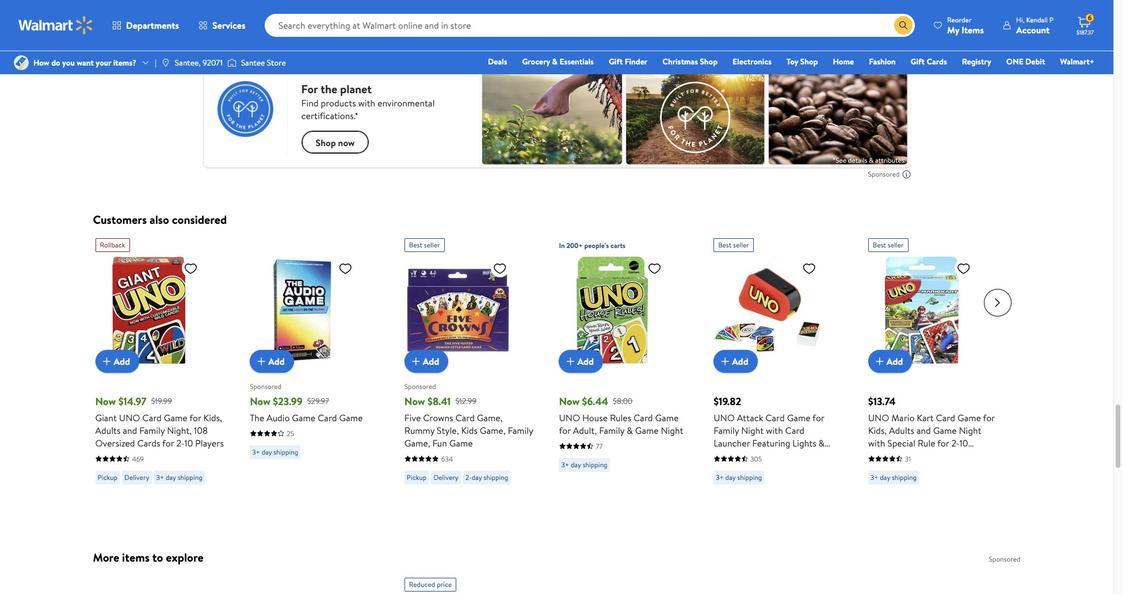 Task type: describe. For each thing, give the bounding box(es) containing it.
players inside now $14.97 $19.99 giant uno card game for kids, adults and family night, 108 oversized cards for 2-10 players
[[195, 437, 224, 450]]

grocery & essentials
[[522, 56, 594, 67]]

10 inside now $14.97 $19.99 giant uno card game for kids, adults and family night, 108 oversized cards for 2-10 players
[[185, 437, 193, 450]]

walmart+
[[1060, 56, 1095, 67]]

registry link
[[957, 55, 997, 68]]

$23.99
[[273, 394, 303, 409]]

gift for gift finder
[[609, 56, 623, 67]]

and inside now $14.97 $19.99 giant uno card game for kids, adults and family night, 108 oversized cards for 2-10 players
[[123, 424, 137, 437]]

3+ for $19.82
[[716, 473, 724, 482]]

people's
[[584, 241, 609, 250]]

$19.82 uno attack card game for family night with card launcher featuring lights & sounds
[[714, 394, 825, 462]]

night inside $19.82 uno attack card game for family night with card launcher featuring lights & sounds
[[742, 424, 764, 437]]

3 add button from the left
[[405, 350, 449, 373]]

incorrect
[[138, 33, 170, 44]]

delivery for 2-day shipping
[[434, 473, 459, 482]]

$13.74
[[868, 394, 896, 409]]

product
[[172, 33, 199, 44]]

family inside sponsored now $8.41 $12.99 five crowns card game, rummy style, kids game, family game, fun game
[[508, 424, 533, 437]]

& inside $19.82 uno attack card game for family night with card launcher featuring lights & sounds
[[819, 437, 825, 450]]

add to cart image for sponsored
[[409, 355, 423, 368]]

add button for now $6.44 $8.00 uno house rules card game for adult, family & game night
[[559, 350, 603, 373]]

kids, inside $13.74 uno mario kart card game for kids, adults and game night with special rule for 2-10 players
[[868, 424, 887, 437]]

day down kids
[[472, 473, 482, 482]]

price
[[437, 580, 452, 589]]

& inside 'now $6.44 $8.00 uno house rules card game for adult, family & game night'
[[627, 424, 633, 437]]

now inside sponsored now $8.41 $12.99 five crowns card game, rummy style, kids game, family game, fun game
[[405, 394, 425, 409]]

report incorrect product information button
[[102, 25, 251, 52]]

game inside now $14.97 $19.99 giant uno card game for kids, adults and family night, 108 oversized cards for 2-10 players
[[164, 412, 187, 424]]

shipping for now
[[583, 460, 608, 470]]

electronics
[[733, 56, 772, 67]]

2-day shipping
[[466, 473, 508, 482]]

five crowns card game, rummy style, kids game, family game, fun game image
[[405, 257, 512, 364]]

in 200+ people's carts
[[559, 241, 626, 250]]

christmas shop link
[[658, 55, 723, 68]]

469
[[132, 454, 144, 464]]

game, left fun
[[405, 437, 430, 450]]

report incorrect product information
[[111, 33, 242, 44]]

1 add to cart image from the left
[[255, 355, 268, 368]]

$8.00
[[613, 395, 633, 407]]

your
[[96, 57, 111, 68]]

best for sponsored
[[409, 240, 422, 250]]

77
[[596, 441, 603, 451]]

one debit link
[[1001, 55, 1051, 68]]

cards inside now $14.97 $19.99 giant uno card game for kids, adults and family night, 108 oversized cards for 2-10 players
[[137, 437, 160, 450]]

uno attack card game for family night with card launcher featuring lights & sounds image
[[714, 257, 821, 364]]

add to favorites list, giant uno card game for kids, adults and family night, 108 oversized cards for 2-10 players image
[[184, 261, 198, 276]]

for inside 'now $6.44 $8.00 uno house rules card game for adult, family & game night'
[[559, 424, 571, 437]]

92071
[[203, 57, 223, 68]]

lights
[[793, 437, 817, 450]]

card inside now $14.97 $19.99 giant uno card game for kids, adults and family night, 108 oversized cards for 2-10 players
[[142, 412, 162, 424]]

santee store
[[241, 57, 286, 68]]

ad disclaimer and feedback image
[[902, 170, 911, 179]]

now $6.44 $8.00 uno house rules card game for adult, family & game night
[[559, 394, 684, 437]]

departments
[[126, 19, 179, 32]]

you
[[62, 57, 75, 68]]

walmart image
[[18, 16, 93, 35]]

one
[[1007, 56, 1024, 67]]

the audio game card game image
[[250, 257, 357, 364]]

night inside 'now $6.44 $8.00 uno house rules card game for adult, family & game night'
[[661, 424, 684, 437]]

rummy
[[405, 424, 435, 437]]

fun
[[433, 437, 447, 450]]

gift finder link
[[604, 55, 653, 68]]

debit
[[1026, 56, 1046, 67]]

add to cart image for now $6.44
[[564, 355, 578, 368]]

considered
[[172, 212, 227, 227]]

adult,
[[573, 424, 597, 437]]

five
[[405, 412, 421, 424]]

p
[[1050, 15, 1054, 24]]

now inside sponsored now $23.99 $29.97 the audio game card game
[[250, 394, 271, 409]]

day for now
[[571, 460, 581, 470]]

deals
[[488, 56, 507, 67]]

special
[[888, 437, 916, 450]]

kart
[[917, 412, 934, 424]]

add for now $6.44 $8.00 uno house rules card game for adult, family & game night
[[578, 355, 594, 368]]

25
[[287, 429, 294, 439]]

items?
[[113, 57, 136, 68]]

services
[[212, 19, 246, 32]]

night,
[[167, 424, 192, 437]]

pickup for 2-day shipping
[[407, 473, 427, 482]]

the
[[250, 412, 264, 424]]

$29.97
[[307, 395, 329, 407]]

$19.82
[[714, 394, 741, 409]]

reorder
[[947, 15, 972, 24]]

family inside now $14.97 $19.99 giant uno card game for kids, adults and family night, 108 oversized cards for 2-10 players
[[139, 424, 165, 437]]

giant uno card game for kids, adults and family night, 108 oversized cards for 2-10 players image
[[95, 257, 202, 364]]

shipping for $19.82
[[738, 473, 762, 482]]

store
[[267, 57, 286, 68]]

how
[[33, 57, 49, 68]]

to
[[152, 550, 163, 565]]

$12.99
[[456, 395, 477, 407]]

$187.37
[[1077, 28, 1094, 36]]

add to cart image for $13.74
[[873, 355, 887, 368]]

best seller for $13.74
[[873, 240, 904, 250]]

gift finder
[[609, 56, 648, 67]]

sponsored now $8.41 $12.99 five crowns card game, rummy style, kids game, family game, fun game
[[405, 382, 533, 450]]

3+ for now
[[561, 460, 569, 470]]

$8.41
[[428, 394, 451, 409]]

best seller for sponsored
[[409, 240, 440, 250]]

sounds
[[714, 450, 742, 462]]

shipping for sponsored
[[274, 447, 298, 457]]

now inside 'now $6.44 $8.00 uno house rules card game for adult, family & game night'
[[559, 394, 580, 409]]

add to favorites list, five crowns card game, rummy style, kids game, family game, fun game image
[[493, 261, 507, 276]]

account
[[1016, 23, 1050, 36]]

players inside $13.74 uno mario kart card game for kids, adults and game night with special rule for 2-10 players
[[868, 450, 897, 462]]

3+ day shipping for sponsored
[[252, 447, 298, 457]]

launcher
[[714, 437, 750, 450]]

2- inside now $14.97 $19.99 giant uno card game for kids, adults and family night, 108 oversized cards for 2-10 players
[[176, 437, 185, 450]]

santee, 92071
[[175, 57, 223, 68]]

hi,
[[1016, 15, 1025, 24]]

best for $19.82
[[718, 240, 732, 250]]

 image for santee, 92071
[[161, 58, 170, 67]]

adults inside $13.74 uno mario kart card game for kids, adults and game night with special rule for 2-10 players
[[889, 424, 915, 437]]

1 horizontal spatial cards
[[927, 56, 947, 67]]

3 add to cart image from the left
[[718, 355, 732, 368]]

fashion
[[869, 56, 896, 67]]

3+ for sponsored
[[252, 447, 260, 457]]

featuring
[[752, 437, 791, 450]]

items
[[122, 550, 150, 565]]

card inside sponsored now $23.99 $29.97 the audio game card game
[[318, 412, 337, 424]]

product group containing now $23.99
[[250, 234, 379, 508]]

shop for toy shop
[[800, 56, 818, 67]]

also
[[150, 212, 169, 227]]

now $14.97 $19.99 giant uno card game for kids, adults and family night, 108 oversized cards for 2-10 players
[[95, 394, 224, 450]]

carts
[[611, 241, 626, 250]]

6 $187.37
[[1077, 13, 1094, 36]]

card inside sponsored now $8.41 $12.99 five crowns card game, rummy style, kids game, family game, fun game
[[456, 412, 475, 424]]

and inside $13.74 uno mario kart card game for kids, adults and game night with special rule for 2-10 players
[[917, 424, 931, 437]]

rollback
[[100, 240, 125, 250]]

add button for $13.74 uno mario kart card game for kids, adults and game night with special rule for 2-10 players
[[868, 350, 913, 373]]

now inside now $14.97 $19.99 giant uno card game for kids, adults and family night, 108 oversized cards for 2-10 players
[[95, 394, 116, 409]]

card inside $13.74 uno mario kart card game for kids, adults and game night with special rule for 2-10 players
[[936, 412, 956, 424]]



Task type: vqa. For each thing, say whether or not it's contained in the screenshot.
:
no



Task type: locate. For each thing, give the bounding box(es) containing it.
0 horizontal spatial 2-
[[176, 437, 185, 450]]

1 shop from the left
[[700, 56, 718, 67]]

2 best from the left
[[718, 240, 732, 250]]

kids, right night,
[[204, 412, 222, 424]]

3+ day shipping down "31"
[[871, 473, 917, 482]]

uno inside now $14.97 $19.99 giant uno card game for kids, adults and family night, 108 oversized cards for 2-10 players
[[119, 412, 140, 424]]

1 horizontal spatial 10
[[960, 437, 968, 450]]

and right mario
[[917, 424, 931, 437]]

product group containing now $14.97
[[95, 234, 225, 508]]

and right giant
[[123, 424, 137, 437]]

0 horizontal spatial night
[[661, 424, 684, 437]]

add to cart image
[[255, 355, 268, 368], [409, 355, 423, 368], [873, 355, 887, 368]]

kids, left the "special"
[[868, 424, 887, 437]]

0 horizontal spatial add to cart image
[[100, 355, 114, 368]]

add to cart image
[[100, 355, 114, 368], [564, 355, 578, 368], [718, 355, 732, 368]]

adults left kart
[[889, 424, 915, 437]]

family right kids
[[508, 424, 533, 437]]

departments button
[[102, 12, 189, 39]]

reduced
[[409, 580, 435, 589]]

add to cart image for now $14.97
[[100, 355, 114, 368]]

registry
[[962, 56, 992, 67]]

3 product group from the left
[[405, 234, 534, 508]]

0 horizontal spatial and
[[123, 424, 137, 437]]

3+ day shipping for now
[[561, 460, 608, 470]]

1 horizontal spatial best seller
[[718, 240, 749, 250]]

4 add button from the left
[[559, 350, 603, 373]]

2 now from the left
[[250, 394, 271, 409]]

product group containing $19.82
[[714, 234, 843, 508]]

uno inside $19.82 uno attack card game for family night with card launcher featuring lights & sounds
[[714, 412, 735, 424]]

0 horizontal spatial 10
[[185, 437, 193, 450]]

1 horizontal spatial gift
[[911, 56, 925, 67]]

gift right the fashion link at the top right
[[911, 56, 925, 67]]

5 add from the left
[[732, 355, 749, 368]]

finder
[[625, 56, 648, 67]]

with left the "special"
[[868, 437, 886, 450]]

0 horizontal spatial players
[[195, 437, 224, 450]]

shop
[[700, 56, 718, 67], [800, 56, 818, 67]]

delivery for 3+ day shipping
[[124, 473, 149, 482]]

1 best seller from the left
[[409, 240, 440, 250]]

add up '$13.74'
[[887, 355, 903, 368]]

$6.44
[[582, 394, 608, 409]]

2- left 108
[[176, 437, 185, 450]]

1 add button from the left
[[95, 350, 139, 373]]

electronics link
[[728, 55, 777, 68]]

add button up '$14.97'
[[95, 350, 139, 373]]

10 right the rule
[[960, 437, 968, 450]]

2 night from the left
[[742, 424, 764, 437]]

2 horizontal spatial add to cart image
[[718, 355, 732, 368]]

1 uno from the left
[[119, 412, 140, 424]]

Search search field
[[265, 14, 915, 37]]

1 seller from the left
[[424, 240, 440, 250]]

305
[[751, 454, 762, 464]]

uno inside 'now $6.44 $8.00 uno house rules card game for adult, family & game night'
[[559, 412, 580, 424]]

1 horizontal spatial &
[[627, 424, 633, 437]]

1 pickup from the left
[[98, 473, 117, 482]]

 image for how do you want your items?
[[14, 55, 29, 70]]

pickup down rummy
[[407, 473, 427, 482]]

add for $13.74 uno mario kart card game for kids, adults and game night with special rule for 2-10 players
[[887, 355, 903, 368]]

2 add button from the left
[[250, 350, 294, 373]]

2 add to cart image from the left
[[564, 355, 578, 368]]

now left $6.44
[[559, 394, 580, 409]]

information
[[201, 33, 242, 44]]

0 horizontal spatial kids,
[[204, 412, 222, 424]]

cards
[[927, 56, 947, 67], [137, 437, 160, 450]]

reorder my items
[[947, 15, 984, 36]]

my
[[947, 23, 960, 36]]

night up 305
[[742, 424, 764, 437]]

1 horizontal spatial add to cart image
[[564, 355, 578, 368]]

uno inside $13.74 uno mario kart card game for kids, adults and game night with special rule for 2-10 players
[[868, 412, 890, 424]]

2 uno from the left
[[559, 412, 580, 424]]

1 gift from the left
[[609, 56, 623, 67]]

how do you want your items?
[[33, 57, 136, 68]]

oversized
[[95, 437, 135, 450]]

for inside $19.82 uno attack card game for family night with card launcher featuring lights & sounds
[[813, 412, 825, 424]]

shop right christmas
[[700, 56, 718, 67]]

add button up $8.41
[[405, 350, 449, 373]]

best seller for $19.82
[[718, 240, 749, 250]]

kids, inside now $14.97 $19.99 giant uno card game for kids, adults and family night, 108 oversized cards for 2-10 players
[[204, 412, 222, 424]]

gift cards link
[[906, 55, 952, 68]]

reduced price
[[409, 580, 452, 589]]

gift left finder
[[609, 56, 623, 67]]

pickup down oversized
[[98, 473, 117, 482]]

search icon image
[[899, 21, 908, 30]]

3+ day shipping down night,
[[156, 473, 202, 482]]

uno
[[119, 412, 140, 424], [559, 412, 580, 424], [714, 412, 735, 424], [868, 412, 890, 424]]

add to favorites list, the audio game card game image
[[339, 261, 352, 276]]

game inside $19.82 uno attack card game for family night with card launcher featuring lights & sounds
[[787, 412, 811, 424]]

1 horizontal spatial 2-
[[466, 473, 472, 482]]

now up giant
[[95, 394, 116, 409]]

best for $13.74
[[873, 240, 886, 250]]

day for $13.74
[[880, 473, 891, 482]]

1 horizontal spatial  image
[[161, 58, 170, 67]]

0 horizontal spatial adults
[[95, 424, 121, 437]]

0 horizontal spatial seller
[[424, 240, 440, 250]]

style,
[[437, 424, 459, 437]]

report
[[111, 33, 136, 44]]

adults
[[95, 424, 121, 437], [889, 424, 915, 437]]

best seller
[[409, 240, 440, 250], [718, 240, 749, 250], [873, 240, 904, 250]]

gift cards
[[911, 56, 947, 67]]

1 10 from the left
[[185, 437, 193, 450]]

3 add to cart image from the left
[[873, 355, 887, 368]]

1 and from the left
[[123, 424, 137, 437]]

1 horizontal spatial delivery
[[434, 473, 459, 482]]

1 horizontal spatial pickup
[[407, 473, 427, 482]]

4 uno from the left
[[868, 412, 890, 424]]

2 shop from the left
[[800, 56, 818, 67]]

2- right the rule
[[952, 437, 960, 450]]

add for $19.82 uno attack card game for family night with card launcher featuring lights & sounds
[[732, 355, 749, 368]]

1 add to cart image from the left
[[100, 355, 114, 368]]

2 horizontal spatial add to cart image
[[873, 355, 887, 368]]

0 horizontal spatial  image
[[14, 55, 29, 70]]

3 seller from the left
[[888, 240, 904, 250]]

0 horizontal spatial best seller
[[409, 240, 440, 250]]

add for now $14.97 $19.99 giant uno card game for kids, adults and family night, 108 oversized cards for 2-10 players
[[114, 355, 130, 368]]

 image
[[14, 55, 29, 70], [227, 57, 237, 68], [161, 58, 170, 67]]

3+ day shipping down 25
[[252, 447, 298, 457]]

best
[[409, 240, 422, 250], [718, 240, 732, 250], [873, 240, 886, 250]]

now up the
[[250, 394, 271, 409]]

family up sounds on the right bottom of the page
[[714, 424, 739, 437]]

customers
[[93, 212, 147, 227]]

day down the
[[262, 447, 272, 457]]

kids
[[461, 424, 478, 437]]

with inside $19.82 uno attack card game for family night with card launcher featuring lights & sounds
[[766, 424, 783, 437]]

0 vertical spatial cards
[[927, 56, 947, 67]]

3 family from the left
[[599, 424, 625, 437]]

do
[[51, 57, 60, 68]]

3 now from the left
[[405, 394, 425, 409]]

seller for $13.74
[[888, 240, 904, 250]]

giant
[[95, 412, 117, 424]]

 image for santee store
[[227, 57, 237, 68]]

1 product group from the left
[[95, 234, 225, 508]]

3 uno from the left
[[714, 412, 735, 424]]

1 adults from the left
[[95, 424, 121, 437]]

4 now from the left
[[559, 394, 580, 409]]

uno down the $19.82 at bottom right
[[714, 412, 735, 424]]

3 best from the left
[[873, 240, 886, 250]]

1 family from the left
[[139, 424, 165, 437]]

add to cart image up '$13.74'
[[873, 355, 887, 368]]

add to cart image up the
[[255, 355, 268, 368]]

2 horizontal spatial  image
[[227, 57, 237, 68]]

uno down '$14.97'
[[119, 412, 140, 424]]

want
[[77, 57, 94, 68]]

services button
[[189, 12, 255, 39]]

adults down '$14.97'
[[95, 424, 121, 437]]

for
[[189, 412, 201, 424], [813, 412, 825, 424], [983, 412, 995, 424], [559, 424, 571, 437], [162, 437, 174, 450], [938, 437, 950, 450]]

night inside $13.74 uno mario kart card game for kids, adults and game night with special rule for 2-10 players
[[959, 424, 982, 437]]

add button for $19.82 uno attack card game for family night with card launcher featuring lights & sounds
[[714, 350, 758, 373]]

 image left how
[[14, 55, 29, 70]]

now
[[95, 394, 116, 409], [250, 394, 271, 409], [405, 394, 425, 409], [559, 394, 580, 409]]

shop right toy
[[800, 56, 818, 67]]

add button up $6.44
[[559, 350, 603, 373]]

2 horizontal spatial best
[[873, 240, 886, 250]]

1 horizontal spatial night
[[742, 424, 764, 437]]

5 product group from the left
[[714, 234, 843, 508]]

0 horizontal spatial pickup
[[98, 473, 117, 482]]

1 horizontal spatial and
[[917, 424, 931, 437]]

2 product group from the left
[[250, 234, 379, 508]]

2 horizontal spatial 2-
[[952, 437, 960, 450]]

2 horizontal spatial night
[[959, 424, 982, 437]]

Walmart Site-Wide search field
[[265, 14, 915, 37]]

0 horizontal spatial cards
[[137, 437, 160, 450]]

4 product group from the left
[[559, 234, 689, 508]]

seller for sponsored
[[424, 240, 440, 250]]

3 best seller from the left
[[873, 240, 904, 250]]

|
[[155, 57, 156, 68]]

uno left house at the right of page
[[559, 412, 580, 424]]

crowns
[[423, 412, 453, 424]]

next slide for customers also considered list image
[[984, 289, 1012, 317]]

1 delivery from the left
[[124, 473, 149, 482]]

0 horizontal spatial &
[[552, 56, 558, 67]]

home
[[833, 56, 854, 67]]

day for sponsored
[[262, 447, 272, 457]]

cards left registry on the right of the page
[[927, 56, 947, 67]]

2 add from the left
[[268, 355, 285, 368]]

mario
[[892, 412, 915, 424]]

toy shop link
[[782, 55, 823, 68]]

6 product group from the left
[[868, 234, 998, 508]]

kendall
[[1027, 15, 1048, 24]]

product group containing $13.74
[[868, 234, 998, 508]]

634
[[441, 454, 453, 464]]

grocery & essentials link
[[517, 55, 599, 68]]

sponsored inside sponsored now $8.41 $12.99 five crowns card game, rummy style, kids game, family game, fun game
[[405, 382, 436, 392]]

2 horizontal spatial &
[[819, 437, 825, 450]]

10 left 108
[[185, 437, 193, 450]]

explore
[[166, 550, 204, 565]]

add up $23.99
[[268, 355, 285, 368]]

6 add button from the left
[[868, 350, 913, 373]]

audio
[[267, 412, 290, 424]]

10 inside $13.74 uno mario kart card game for kids, adults and game night with special rule for 2-10 players
[[960, 437, 968, 450]]

$19.99
[[151, 395, 172, 407]]

1 vertical spatial cards
[[137, 437, 160, 450]]

3 night from the left
[[959, 424, 982, 437]]

 image right |
[[161, 58, 170, 67]]

1 horizontal spatial best
[[718, 240, 732, 250]]

product group
[[95, 234, 225, 508], [250, 234, 379, 508], [405, 234, 534, 508], [559, 234, 689, 508], [714, 234, 843, 508], [868, 234, 998, 508]]

2 and from the left
[[917, 424, 931, 437]]

1 horizontal spatial shop
[[800, 56, 818, 67]]

more items to explore
[[93, 550, 204, 565]]

product group containing now $8.41
[[405, 234, 534, 508]]

4 family from the left
[[714, 424, 739, 437]]

2 gift from the left
[[911, 56, 925, 67]]

shipping for $13.74
[[892, 473, 917, 482]]

santee
[[241, 57, 265, 68]]

with inside $13.74 uno mario kart card game for kids, adults and game night with special rule for 2-10 players
[[868, 437, 886, 450]]

game, right style,
[[477, 412, 503, 424]]

attack
[[737, 412, 764, 424]]

adults inside now $14.97 $19.99 giant uno card game for kids, adults and family night, 108 oversized cards for 2-10 players
[[95, 424, 121, 437]]

grocery
[[522, 56, 550, 67]]

add up $8.41
[[423, 355, 439, 368]]

add to favorites list, uno house rules card game for adult, family & game night image
[[648, 261, 662, 276]]

3+ day shipping down the 77 at bottom
[[561, 460, 608, 470]]

2- down kids
[[466, 473, 472, 482]]

product group containing now $6.44
[[559, 234, 689, 508]]

game inside sponsored now $8.41 $12.99 five crowns card game, rummy style, kids game, family game, fun game
[[449, 437, 473, 450]]

6 add from the left
[[887, 355, 903, 368]]

& down "$8.00" on the right of the page
[[627, 424, 633, 437]]

108
[[194, 424, 208, 437]]

family
[[139, 424, 165, 437], [508, 424, 533, 437], [599, 424, 625, 437], [714, 424, 739, 437]]

day down sounds on the right bottom of the page
[[726, 473, 736, 482]]

3+ day shipping down sounds on the right bottom of the page
[[716, 473, 762, 482]]

4 add from the left
[[578, 355, 594, 368]]

night right the rule
[[959, 424, 982, 437]]

2 horizontal spatial seller
[[888, 240, 904, 250]]

players
[[195, 437, 224, 450], [868, 450, 897, 462]]

6
[[1088, 13, 1092, 23]]

shipping
[[274, 447, 298, 457], [583, 460, 608, 470], [178, 473, 202, 482], [484, 473, 508, 482], [738, 473, 762, 482], [892, 473, 917, 482]]

2- inside $13.74 uno mario kart card game for kids, adults and game night with special rule for 2-10 players
[[952, 437, 960, 450]]

cards up 469
[[137, 437, 160, 450]]

christmas
[[663, 56, 698, 67]]

2 add to cart image from the left
[[409, 355, 423, 368]]

shop for christmas shop
[[700, 56, 718, 67]]

house
[[583, 412, 608, 424]]

uno mario kart card game for kids, adults and game night with special rule for 2-10 players image
[[868, 257, 976, 364]]

add to favorites list, uno attack card game for family night with card launcher featuring lights & sounds image
[[802, 261, 816, 276]]

players right night,
[[195, 437, 224, 450]]

family left night,
[[139, 424, 165, 437]]

2 horizontal spatial best seller
[[873, 240, 904, 250]]

& right grocery
[[552, 56, 558, 67]]

add to favorites list, uno mario kart card game for kids, adults and game night with special rule for 2-10 players image
[[957, 261, 971, 276]]

1 horizontal spatial with
[[868, 437, 886, 450]]

2 adults from the left
[[889, 424, 915, 437]]

1 add from the left
[[114, 355, 130, 368]]

card inside 'now $6.44 $8.00 uno house rules card game for adult, family & game night'
[[634, 412, 653, 424]]

day down adult,
[[571, 460, 581, 470]]

3+ day shipping for $13.74
[[871, 473, 917, 482]]

walmart+ link
[[1055, 55, 1100, 68]]

family inside $19.82 uno attack card game for family night with card launcher featuring lights & sounds
[[714, 424, 739, 437]]

2 pickup from the left
[[407, 473, 427, 482]]

add up the $19.82 at bottom right
[[732, 355, 749, 368]]

family up the 77 at bottom
[[599, 424, 625, 437]]

rules
[[610, 412, 632, 424]]

gift for gift cards
[[911, 56, 925, 67]]

santee,
[[175, 57, 201, 68]]

add to cart image up five
[[409, 355, 423, 368]]

1 horizontal spatial kids,
[[868, 424, 887, 437]]

0 horizontal spatial add to cart image
[[255, 355, 268, 368]]

1 now from the left
[[95, 394, 116, 409]]

delivery down 634
[[434, 473, 459, 482]]

 image right 92071
[[227, 57, 237, 68]]

add button up '$13.74'
[[868, 350, 913, 373]]

1 horizontal spatial players
[[868, 450, 897, 462]]

10
[[185, 437, 193, 450], [960, 437, 968, 450]]

3+ day shipping for $19.82
[[716, 473, 762, 482]]

sponsored now $23.99 $29.97 the audio game card game
[[250, 382, 363, 424]]

0 horizontal spatial best
[[409, 240, 422, 250]]

add button up the $19.82 at bottom right
[[714, 350, 758, 373]]

2 best seller from the left
[[718, 240, 749, 250]]

2 family from the left
[[508, 424, 533, 437]]

pickup for 3+ day shipping
[[98, 473, 117, 482]]

add up '$14.97'
[[114, 355, 130, 368]]

add
[[114, 355, 130, 368], [268, 355, 285, 368], [423, 355, 439, 368], [578, 355, 594, 368], [732, 355, 749, 368], [887, 355, 903, 368]]

uno house rules card game for adult, family & game night image
[[559, 257, 666, 364]]

day for $19.82
[[726, 473, 736, 482]]

2 seller from the left
[[733, 240, 749, 250]]

0 horizontal spatial gift
[[609, 56, 623, 67]]

1 night from the left
[[661, 424, 684, 437]]

game
[[164, 412, 187, 424], [292, 412, 316, 424], [339, 412, 363, 424], [655, 412, 679, 424], [787, 412, 811, 424], [958, 412, 981, 424], [635, 424, 659, 437], [933, 424, 957, 437], [449, 437, 473, 450]]

0 horizontal spatial shop
[[700, 56, 718, 67]]

one debit
[[1007, 56, 1046, 67]]

200+
[[567, 241, 583, 250]]

0 horizontal spatial delivery
[[124, 473, 149, 482]]

now up five
[[405, 394, 425, 409]]

game, right kids
[[480, 424, 506, 437]]

home link
[[828, 55, 859, 68]]

& right lights
[[819, 437, 825, 450]]

1 horizontal spatial seller
[[733, 240, 749, 250]]

1 horizontal spatial add to cart image
[[409, 355, 423, 368]]

31
[[905, 454, 911, 464]]

seller for $19.82
[[733, 240, 749, 250]]

add button up $23.99
[[250, 350, 294, 373]]

3+ for $13.74
[[871, 473, 879, 482]]

5 add button from the left
[[714, 350, 758, 373]]

night right rules
[[661, 424, 684, 437]]

day down the "special"
[[880, 473, 891, 482]]

uno down '$13.74'
[[868, 412, 890, 424]]

0 horizontal spatial with
[[766, 424, 783, 437]]

more
[[93, 550, 119, 565]]

sponsored inside sponsored now $23.99 $29.97 the audio game card game
[[250, 382, 282, 392]]

game,
[[477, 412, 503, 424], [480, 424, 506, 437], [405, 437, 430, 450]]

delivery down 469
[[124, 473, 149, 482]]

family inside 'now $6.44 $8.00 uno house rules card game for adult, family & game night'
[[599, 424, 625, 437]]

2 10 from the left
[[960, 437, 968, 450]]

add button for now $14.97 $19.99 giant uno card game for kids, adults and family night, 108 oversized cards for 2-10 players
[[95, 350, 139, 373]]

3 add from the left
[[423, 355, 439, 368]]

1 best from the left
[[409, 240, 422, 250]]

add up $6.44
[[578, 355, 594, 368]]

2 delivery from the left
[[434, 473, 459, 482]]

day down night,
[[166, 473, 176, 482]]

deals link
[[483, 55, 513, 68]]

with right the attack
[[766, 424, 783, 437]]

1 horizontal spatial adults
[[889, 424, 915, 437]]

players left "31"
[[868, 450, 897, 462]]



